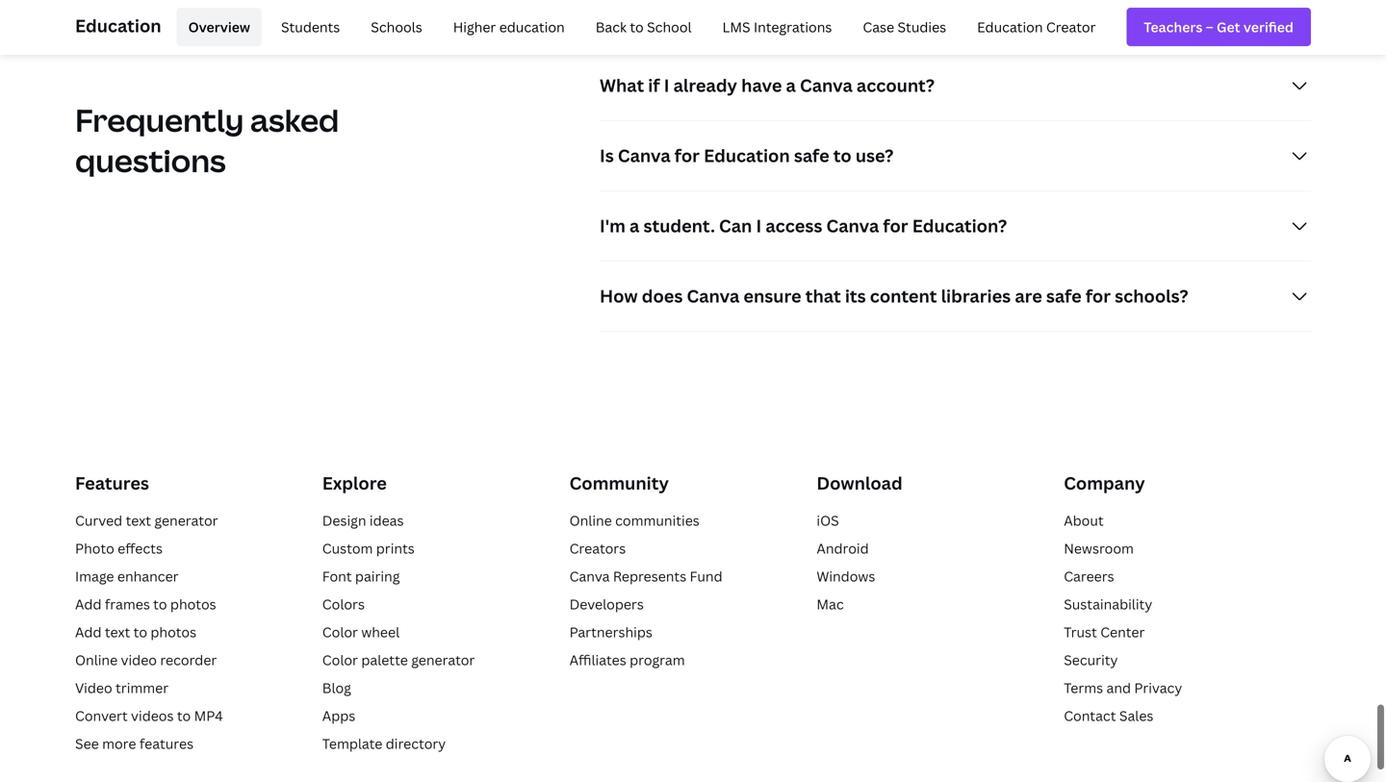 Task type: describe. For each thing, give the bounding box(es) containing it.
canva right have
[[800, 74, 853, 97]]

creator
[[1047, 18, 1096, 36]]

recorder
[[160, 651, 217, 670]]

guidelines.
[[993, 7, 1062, 26]]

and up 'full'
[[920, 0, 945, 4]]

back
[[596, 18, 627, 36]]

2 color from the top
[[322, 651, 358, 670]]

online inside online communities creators canva represents fund developers partnerships affiliates program
[[570, 512, 612, 530]]

sales
[[1120, 707, 1154, 726]]

i inside dropdown button
[[756, 214, 762, 238]]

a inside dropdown button
[[786, 74, 796, 97]]

sustainability link
[[1064, 596, 1153, 614]]

canva inside dropdown button
[[827, 214, 880, 238]]

newsroom
[[1064, 540, 1134, 558]]

asked
[[250, 99, 339, 141]]

case
[[863, 18, 895, 36]]

check
[[812, 7, 852, 26]]

secondary)
[[948, 0, 1020, 4]]

custom
[[322, 540, 373, 558]]

k-
[[832, 0, 843, 4]]

eligibility guidelines. link
[[930, 7, 1062, 26]]

eligibility
[[930, 7, 989, 26]]

overview link
[[177, 8, 262, 46]]

blog
[[322, 679, 351, 698]]

online inside 'curved text generator photo effects image enhancer add frames to photos add text to photos online video recorder video trimmer convert videos to mp4 see more features'
[[75, 651, 118, 670]]

design ideas custom prints font pairing colors color wheel color palette generator blog apps template directory
[[322, 512, 475, 753]]

its
[[845, 285, 866, 308]]

color palette generator link
[[322, 651, 475, 670]]

what if i already have a canva account? button
[[600, 51, 1312, 120]]

company
[[1064, 472, 1146, 495]]

download
[[817, 472, 903, 495]]

template
[[322, 735, 383, 753]]

to inside dropdown button
[[834, 144, 852, 168]]

is
[[600, 144, 614, 168]]

trust
[[1064, 623, 1098, 642]]

canva inside canva for education is available for k-12 (primary and secondary) educators, their students, and qualified school districts and institutions. check out our full
[[600, 0, 640, 4]]

back to school link
[[584, 8, 704, 46]]

higher
[[453, 18, 496, 36]]

teachers – get verified image
[[1144, 17, 1294, 37]]

to up video
[[134, 623, 147, 642]]

overview
[[188, 18, 250, 36]]

qualified
[[1222, 0, 1279, 4]]

ios android windows mac
[[817, 512, 876, 614]]

palette
[[361, 651, 408, 670]]

image enhancer link
[[75, 568, 179, 586]]

mac
[[817, 596, 844, 614]]

safe inside dropdown button
[[794, 144, 830, 168]]

add text to photos link
[[75, 623, 197, 642]]

creators link
[[570, 540, 626, 558]]

full
[[906, 7, 927, 26]]

education element
[[75, 0, 1312, 54]]

education inside canva for education is available for k-12 (primary and secondary) educators, their students, and qualified school districts and institutions. check out our full
[[666, 0, 732, 4]]

template directory link
[[322, 735, 446, 753]]

1 vertical spatial photos
[[151, 623, 197, 642]]

online communities creators canva represents fund developers partnerships affiliates program
[[570, 512, 723, 670]]

and up teachers – get verified image
[[1194, 0, 1219, 4]]

lms integrations
[[723, 18, 832, 36]]

students
[[281, 18, 340, 36]]

see more features link
[[75, 735, 194, 753]]

video trimmer link
[[75, 679, 169, 698]]

0 vertical spatial text
[[126, 512, 151, 530]]

careers link
[[1064, 568, 1115, 586]]

schools?
[[1115, 285, 1189, 308]]

students link
[[270, 8, 352, 46]]

video
[[121, 651, 157, 670]]

1 add from the top
[[75, 596, 102, 614]]

for inside dropdown button
[[884, 214, 909, 238]]

terms
[[1064, 679, 1104, 698]]

partnerships
[[570, 623, 653, 642]]

access
[[766, 214, 823, 238]]

wheel
[[361, 623, 400, 642]]

colors
[[322, 596, 365, 614]]

out
[[855, 7, 877, 26]]

educators,
[[1024, 0, 1093, 4]]

their
[[1096, 0, 1127, 4]]

to down enhancer
[[153, 596, 167, 614]]

apps
[[322, 707, 356, 726]]

custom prints link
[[322, 540, 415, 558]]

questions
[[75, 140, 226, 182]]

design
[[322, 512, 366, 530]]

students,
[[1130, 0, 1191, 4]]

android
[[817, 540, 869, 558]]

i'm a student. can i access canva for education?
[[600, 214, 1007, 238]]

0 vertical spatial photos
[[170, 596, 216, 614]]

photo effects link
[[75, 540, 163, 558]]

convert
[[75, 707, 128, 726]]

see
[[75, 735, 99, 753]]

safe inside dropdown button
[[1047, 285, 1082, 308]]

for left k-
[[810, 0, 829, 4]]



Task type: vqa. For each thing, say whether or not it's contained in the screenshot.
'Schools'
yes



Task type: locate. For each thing, give the bounding box(es) containing it.
affiliates program link
[[570, 651, 685, 670]]

0 vertical spatial add
[[75, 596, 102, 614]]

convert videos to mp4 link
[[75, 707, 223, 726]]

how does canva ensure that its content libraries are safe for schools?
[[600, 285, 1189, 308]]

curved
[[75, 512, 122, 530]]

canva right access on the right top
[[827, 214, 880, 238]]

i right if
[[664, 74, 670, 97]]

and right districts
[[703, 7, 728, 26]]

generator inside design ideas custom prints font pairing colors color wheel color palette generator blog apps template directory
[[411, 651, 475, 670]]

generator up effects
[[154, 512, 218, 530]]

design ideas link
[[322, 512, 404, 530]]

higher education link
[[442, 8, 577, 46]]

i'm a student. can i access canva for education? button
[[600, 192, 1312, 261]]

canva inside online communities creators canva represents fund developers partnerships affiliates program
[[570, 568, 610, 586]]

2 add from the top
[[75, 623, 102, 642]]

for
[[644, 0, 663, 4], [810, 0, 829, 4], [675, 144, 700, 168], [884, 214, 909, 238], [1086, 285, 1111, 308]]

i'm
[[600, 214, 626, 238]]

available
[[749, 0, 806, 4]]

for left "education?"
[[884, 214, 909, 238]]

how does canva ensure that its content libraries are safe for schools? button
[[600, 262, 1312, 331]]

account?
[[857, 74, 935, 97]]

canva right does
[[687, 285, 740, 308]]

our
[[880, 7, 903, 26]]

0 horizontal spatial i
[[664, 74, 670, 97]]

i inside dropdown button
[[664, 74, 670, 97]]

for inside dropdown button
[[675, 144, 700, 168]]

colors link
[[322, 596, 365, 614]]

online up video
[[75, 651, 118, 670]]

blog link
[[322, 679, 351, 698]]

school
[[600, 7, 643, 26]]

1 vertical spatial color
[[322, 651, 358, 670]]

center
[[1101, 623, 1145, 642]]

generator inside 'curved text generator photo effects image enhancer add frames to photos add text to photos online video recorder video trimmer convert videos to mp4 see more features'
[[154, 512, 218, 530]]

0 vertical spatial i
[[664, 74, 670, 97]]

apps link
[[322, 707, 356, 726]]

online communities link
[[570, 512, 700, 530]]

curved text generator link
[[75, 512, 218, 530]]

and up contact sales link at bottom
[[1107, 679, 1132, 698]]

ios
[[817, 512, 839, 530]]

education inside dropdown button
[[704, 144, 790, 168]]

integrations
[[754, 18, 832, 36]]

for up "student."
[[675, 144, 700, 168]]

windows link
[[817, 568, 876, 586]]

how
[[600, 285, 638, 308]]

what if i already have a canva account?
[[600, 74, 935, 97]]

photos down enhancer
[[170, 596, 216, 614]]

for up districts
[[644, 0, 663, 4]]

explore
[[322, 472, 387, 495]]

for inside dropdown button
[[1086, 285, 1111, 308]]

text up effects
[[126, 512, 151, 530]]

use?
[[856, 144, 894, 168]]

font pairing link
[[322, 568, 400, 586]]

schools link
[[359, 8, 434, 46]]

generator right palette
[[411, 651, 475, 670]]

contact sales link
[[1064, 707, 1154, 726]]

canva up school
[[600, 0, 640, 4]]

color
[[322, 623, 358, 642], [322, 651, 358, 670]]

0 vertical spatial generator
[[154, 512, 218, 530]]

if
[[648, 74, 660, 97]]

communities
[[616, 512, 700, 530]]

careers
[[1064, 568, 1115, 586]]

enhancer
[[117, 568, 179, 586]]

a inside dropdown button
[[630, 214, 640, 238]]

ensure
[[744, 285, 802, 308]]

privacy
[[1135, 679, 1183, 698]]

1 vertical spatial safe
[[1047, 285, 1082, 308]]

contact
[[1064, 707, 1117, 726]]

security link
[[1064, 651, 1118, 670]]

have
[[742, 74, 782, 97]]

1 horizontal spatial i
[[756, 214, 762, 238]]

color up blog link
[[322, 651, 358, 670]]

education creator link
[[966, 8, 1108, 46]]

features
[[139, 735, 194, 753]]

to right back
[[630, 18, 644, 36]]

case studies link
[[852, 8, 958, 46]]

12
[[843, 0, 858, 4]]

pairing
[[355, 568, 400, 586]]

1 vertical spatial add
[[75, 623, 102, 642]]

directory
[[386, 735, 446, 753]]

frames
[[105, 596, 150, 614]]

frequently asked questions
[[75, 99, 339, 182]]

windows
[[817, 568, 876, 586]]

safe right are
[[1047, 285, 1082, 308]]

to left use?
[[834, 144, 852, 168]]

1 vertical spatial text
[[105, 623, 130, 642]]

for left 'schools?'
[[1086, 285, 1111, 308]]

1 vertical spatial i
[[756, 214, 762, 238]]

add down "image"
[[75, 596, 102, 614]]

represents
[[613, 568, 687, 586]]

0 horizontal spatial safe
[[794, 144, 830, 168]]

android link
[[817, 540, 869, 558]]

0 horizontal spatial a
[[630, 214, 640, 238]]

to inside menu bar
[[630, 18, 644, 36]]

a right i'm
[[630, 214, 640, 238]]

content
[[870, 285, 937, 308]]

1 vertical spatial online
[[75, 651, 118, 670]]

about newsroom careers sustainability trust center security terms and privacy contact sales
[[1064, 512, 1183, 726]]

education
[[666, 0, 732, 4], [75, 14, 161, 38], [978, 18, 1043, 36], [704, 144, 790, 168]]

font
[[322, 568, 352, 586]]

security
[[1064, 651, 1118, 670]]

online
[[570, 512, 612, 530], [75, 651, 118, 670]]

0 horizontal spatial generator
[[154, 512, 218, 530]]

0 vertical spatial safe
[[794, 144, 830, 168]]

school
[[647, 18, 692, 36]]

canva right is
[[618, 144, 671, 168]]

creators
[[570, 540, 626, 558]]

1 vertical spatial generator
[[411, 651, 475, 670]]

0 vertical spatial a
[[786, 74, 796, 97]]

0 vertical spatial color
[[322, 623, 358, 642]]

and inside about newsroom careers sustainability trust center security terms and privacy contact sales
[[1107, 679, 1132, 698]]

color down "colors"
[[322, 623, 358, 642]]

(primary
[[861, 0, 917, 4]]

menu bar
[[169, 8, 1108, 46]]

1 horizontal spatial generator
[[411, 651, 475, 670]]

prints
[[376, 540, 415, 558]]

a right have
[[786, 74, 796, 97]]

safe left use?
[[794, 144, 830, 168]]

menu bar inside the education element
[[169, 8, 1108, 46]]

districts
[[646, 7, 700, 26]]

curved text generator photo effects image enhancer add frames to photos add text to photos online video recorder video trimmer convert videos to mp4 see more features
[[75, 512, 223, 753]]

online up creators
[[570, 512, 612, 530]]

lms integrations link
[[711, 8, 844, 46]]

canva inside dropdown button
[[687, 285, 740, 308]]

to left mp4
[[177, 707, 191, 726]]

text down frames
[[105, 623, 130, 642]]

1 horizontal spatial a
[[786, 74, 796, 97]]

i right "can"
[[756, 214, 762, 238]]

1 horizontal spatial online
[[570, 512, 612, 530]]

schools
[[371, 18, 422, 36]]

terms and privacy link
[[1064, 679, 1183, 698]]

photos up recorder
[[151, 623, 197, 642]]

menu bar containing overview
[[169, 8, 1108, 46]]

1 color from the top
[[322, 623, 358, 642]]

canva down creators link
[[570, 568, 610, 586]]

studies
[[898, 18, 947, 36]]

frequently
[[75, 99, 244, 141]]

ideas
[[370, 512, 404, 530]]

can
[[719, 214, 752, 238]]

0 horizontal spatial online
[[75, 651, 118, 670]]

are
[[1015, 285, 1043, 308]]

education?
[[913, 214, 1007, 238]]

color wheel link
[[322, 623, 400, 642]]

add up video
[[75, 623, 102, 642]]

does
[[642, 285, 683, 308]]

more
[[102, 735, 136, 753]]

0 vertical spatial online
[[570, 512, 612, 530]]

canva represents fund link
[[570, 568, 723, 586]]

safe
[[794, 144, 830, 168], [1047, 285, 1082, 308]]

1 vertical spatial a
[[630, 214, 640, 238]]

1 horizontal spatial safe
[[1047, 285, 1082, 308]]



